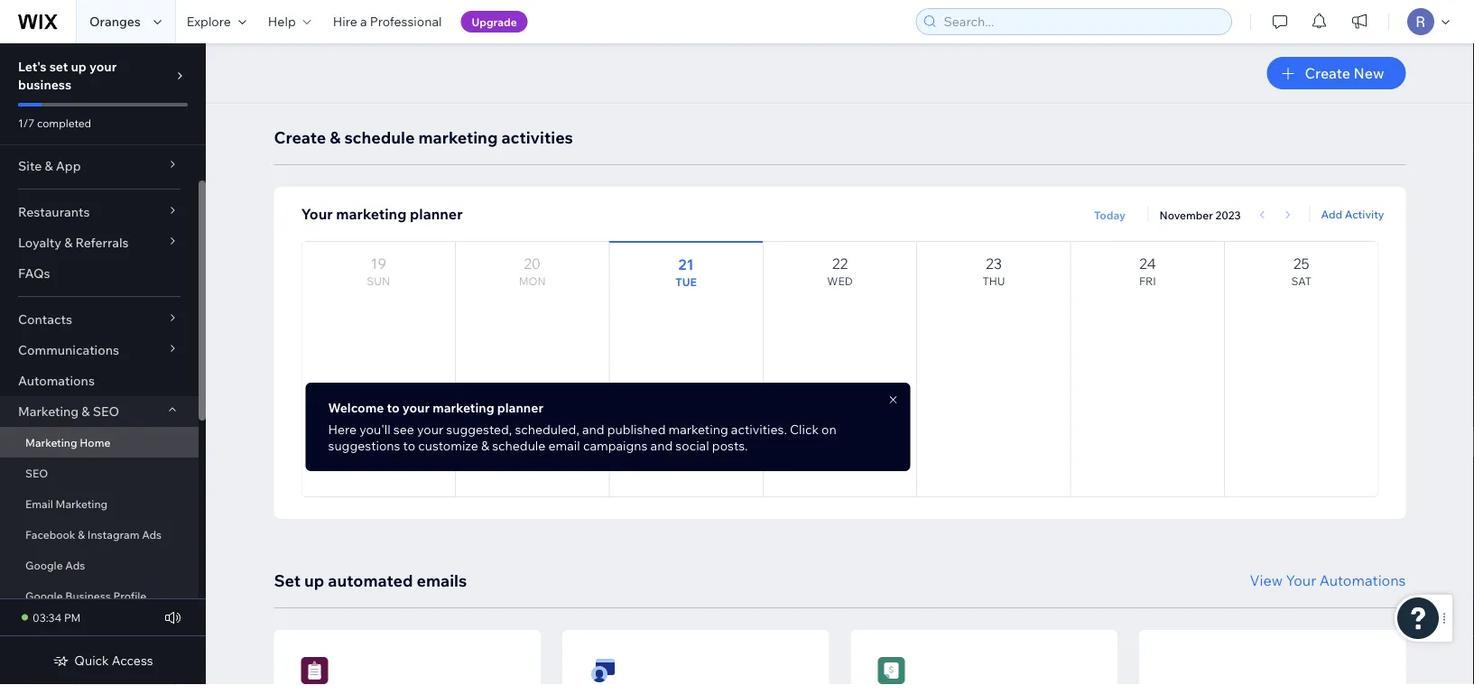 Task type: describe. For each thing, give the bounding box(es) containing it.
email marketing
[[25, 497, 108, 511]]

0 vertical spatial schedule
[[344, 127, 415, 147]]

sat
[[1292, 274, 1312, 288]]

create for create new
[[1305, 64, 1351, 82]]

google for google business profile
[[25, 589, 63, 603]]

up inside let's set up your business
[[71, 59, 87, 74]]

& for site & app
[[45, 158, 53, 174]]

your inside view your automations 'link'
[[1286, 572, 1317, 590]]

a
[[360, 14, 367, 29]]

here
[[328, 422, 357, 437]]

1/7
[[18, 116, 35, 130]]

app
[[56, 158, 81, 174]]

19
[[371, 255, 386, 273]]

0 vertical spatial planner
[[410, 205, 463, 223]]

google business profile
[[25, 589, 147, 603]]

Search... field
[[939, 9, 1226, 34]]

today
[[1094, 208, 1126, 222]]

24 fri
[[1140, 255, 1156, 288]]

your inside let's set up your business
[[89, 59, 117, 74]]

customize
[[418, 438, 478, 454]]

hire a professional
[[333, 14, 442, 29]]

22
[[832, 255, 848, 273]]

facebook & instagram ads
[[25, 528, 162, 541]]

marketing for marketing & seo
[[18, 404, 79, 419]]

email marketing link
[[0, 488, 199, 519]]

faqs link
[[0, 258, 199, 289]]

on
[[822, 422, 837, 437]]

2 vertical spatial your
[[417, 422, 443, 437]]

see
[[394, 422, 414, 437]]

google for google ads
[[25, 558, 63, 572]]

google ads
[[25, 558, 85, 572]]

seo inside dropdown button
[[93, 404, 119, 419]]

let's
[[18, 59, 47, 74]]

pm
[[64, 611, 81, 624]]

view
[[1250, 572, 1283, 590]]

completed
[[37, 116, 91, 130]]

0 horizontal spatial seo
[[25, 466, 48, 480]]

activities.
[[731, 422, 787, 437]]

tue
[[676, 275, 697, 289]]

campaigns
[[583, 438, 648, 454]]

03:34 pm
[[33, 611, 81, 624]]

business
[[65, 589, 111, 603]]

posts.
[[712, 438, 748, 454]]

loyalty & referrals
[[18, 235, 129, 251]]

1 vertical spatial your
[[403, 400, 430, 416]]

hire a professional link
[[322, 0, 453, 43]]

you'll
[[360, 422, 391, 437]]

upgrade button
[[461, 11, 528, 33]]

& for marketing & seo
[[82, 404, 90, 419]]

november
[[1160, 209, 1213, 222]]

published
[[607, 422, 666, 437]]

marketing up social
[[669, 422, 728, 437]]

automations inside sidebar element
[[18, 373, 95, 389]]

0 vertical spatial and
[[582, 422, 605, 437]]

mon
[[519, 274, 546, 288]]

21
[[679, 256, 694, 274]]

1 horizontal spatial ads
[[142, 528, 162, 541]]

automations link
[[0, 366, 199, 396]]

home
[[80, 436, 110, 449]]

add
[[1321, 207, 1343, 221]]

set
[[49, 59, 68, 74]]

marketing home
[[25, 436, 110, 449]]

november 2023
[[1160, 209, 1241, 222]]

facebook
[[25, 528, 75, 541]]

restaurants
[[18, 204, 90, 220]]

help button
[[257, 0, 322, 43]]

quick access
[[74, 653, 153, 669]]

view your automations link
[[1250, 570, 1406, 591]]

site & app
[[18, 158, 81, 174]]

& for loyalty & referrals
[[64, 235, 73, 251]]

add activity
[[1321, 207, 1385, 221]]

23
[[986, 255, 1002, 273]]

google business profile link
[[0, 581, 199, 611]]

seo link
[[0, 458, 199, 488]]

marketing up 19 in the top left of the page
[[336, 205, 407, 223]]

new
[[1354, 64, 1385, 82]]

1/7 completed
[[18, 116, 91, 130]]

upgrade
[[472, 15, 517, 28]]

view your automations
[[1250, 572, 1406, 590]]

& for facebook & instagram ads
[[78, 528, 85, 541]]

fri
[[1140, 274, 1156, 288]]

21 tue
[[676, 256, 697, 289]]

welcome to your marketing planner here you'll see your suggested, scheduled, and published marketing activities. click on suggestions to customize & schedule email campaigns and social posts.
[[328, 400, 837, 454]]

set
[[274, 570, 301, 591]]

quick access button
[[53, 653, 153, 669]]

marketing inside "link"
[[56, 497, 108, 511]]

click
[[790, 422, 819, 437]]

25
[[1294, 255, 1310, 273]]

thu
[[983, 274, 1005, 288]]

20
[[524, 255, 541, 273]]

communications
[[18, 342, 119, 358]]

1 horizontal spatial to
[[403, 438, 415, 454]]

oranges
[[89, 14, 141, 29]]

emails
[[417, 570, 467, 591]]



Task type: vqa. For each thing, say whether or not it's contained in the screenshot.
for
no



Task type: locate. For each thing, give the bounding box(es) containing it.
quick
[[74, 653, 109, 669]]

site & app button
[[0, 151, 199, 181]]

0 horizontal spatial and
[[582, 422, 605, 437]]

0 horizontal spatial category image
[[301, 657, 328, 684]]

ads
[[142, 528, 162, 541], [65, 558, 85, 572]]

welcome
[[328, 400, 384, 416]]

2 vertical spatial marketing
[[56, 497, 108, 511]]

create for create & schedule marketing activities
[[274, 127, 326, 147]]

and
[[582, 422, 605, 437], [651, 438, 673, 454]]

1 horizontal spatial up
[[304, 570, 324, 591]]

1 horizontal spatial automations
[[1320, 572, 1406, 590]]

&
[[330, 127, 341, 147], [45, 158, 53, 174], [64, 235, 73, 251], [82, 404, 90, 419], [481, 438, 489, 454], [78, 528, 85, 541]]

2023
[[1216, 209, 1241, 222]]

up right "set"
[[304, 570, 324, 591]]

& inside dropdown button
[[82, 404, 90, 419]]

marketing down marketing & seo
[[25, 436, 77, 449]]

facebook & instagram ads link
[[0, 519, 199, 550]]

1 vertical spatial to
[[403, 438, 415, 454]]

marketing & seo button
[[0, 396, 199, 427]]

& inside dropdown button
[[64, 235, 73, 251]]

automations inside 'link'
[[1320, 572, 1406, 590]]

marketing & seo
[[18, 404, 119, 419]]

1 vertical spatial schedule
[[492, 438, 546, 454]]

google
[[25, 558, 63, 572], [25, 589, 63, 603]]

1 google from the top
[[25, 558, 63, 572]]

ads up google business profile
[[65, 558, 85, 572]]

schedule up your marketing planner on the top left of the page
[[344, 127, 415, 147]]

up
[[71, 59, 87, 74], [304, 570, 324, 591]]

and up campaigns
[[582, 422, 605, 437]]

& inside welcome to your marketing planner here you'll see your suggested, scheduled, and published marketing activities. click on suggestions to customize & schedule email campaigns and social posts.
[[481, 438, 489, 454]]

0 vertical spatial up
[[71, 59, 87, 74]]

help
[[268, 14, 296, 29]]

let's set up your business
[[18, 59, 117, 93]]

0 vertical spatial to
[[387, 400, 400, 416]]

business
[[18, 77, 72, 93]]

1 category image from the left
[[301, 657, 328, 684]]

marketing for marketing home
[[25, 436, 77, 449]]

create new button
[[1267, 57, 1406, 89]]

professional
[[370, 14, 442, 29]]

schedule
[[344, 127, 415, 147], [492, 438, 546, 454]]

marketing left activities
[[418, 127, 498, 147]]

set up automated emails
[[274, 570, 467, 591]]

1 horizontal spatial seo
[[93, 404, 119, 419]]

1 vertical spatial seo
[[25, 466, 48, 480]]

0 vertical spatial automations
[[18, 373, 95, 389]]

20 mon
[[519, 255, 546, 288]]

planner inside welcome to your marketing planner here you'll see your suggested, scheduled, and published marketing activities. click on suggestions to customize & schedule email campaigns and social posts.
[[497, 400, 544, 416]]

1 horizontal spatial create
[[1305, 64, 1351, 82]]

0 horizontal spatial your
[[301, 205, 333, 223]]

restaurants button
[[0, 197, 199, 228]]

your
[[301, 205, 333, 223], [1286, 572, 1317, 590]]

seo up email
[[25, 466, 48, 480]]

& right loyalty
[[64, 235, 73, 251]]

25 sat
[[1292, 255, 1312, 288]]

ads right instagram
[[142, 528, 162, 541]]

0 vertical spatial google
[[25, 558, 63, 572]]

suggested,
[[446, 422, 512, 437]]

1 horizontal spatial schedule
[[492, 438, 546, 454]]

0 horizontal spatial up
[[71, 59, 87, 74]]

marketing up marketing home
[[18, 404, 79, 419]]

email
[[25, 497, 53, 511]]

google up 03:34
[[25, 589, 63, 603]]

0 vertical spatial marketing
[[18, 404, 79, 419]]

1 vertical spatial marketing
[[25, 436, 77, 449]]

1 vertical spatial up
[[304, 570, 324, 591]]

sun
[[367, 274, 390, 288]]

1 vertical spatial and
[[651, 438, 673, 454]]

wed
[[827, 274, 853, 288]]

19 sun
[[367, 255, 390, 288]]

your
[[89, 59, 117, 74], [403, 400, 430, 416], [417, 422, 443, 437]]

marketing up suggested,
[[433, 400, 494, 416]]

marketing inside dropdown button
[[18, 404, 79, 419]]

schedule inside welcome to your marketing planner here you'll see your suggested, scheduled, and published marketing activities. click on suggestions to customize & schedule email campaigns and social posts.
[[492, 438, 546, 454]]

1 vertical spatial google
[[25, 589, 63, 603]]

google down facebook
[[25, 558, 63, 572]]

03:34
[[33, 611, 62, 624]]

2 google from the top
[[25, 589, 63, 603]]

add activity button
[[1321, 206, 1385, 222]]

and down published
[[651, 438, 673, 454]]

0 vertical spatial seo
[[93, 404, 119, 419]]

marketing up facebook & instagram ads
[[56, 497, 108, 511]]

1 vertical spatial planner
[[497, 400, 544, 416]]

0 vertical spatial your
[[301, 205, 333, 223]]

0 horizontal spatial to
[[387, 400, 400, 416]]

24
[[1140, 255, 1156, 273]]

activity
[[1345, 207, 1385, 221]]

22 wed
[[827, 255, 853, 288]]

1 vertical spatial create
[[274, 127, 326, 147]]

0 vertical spatial your
[[89, 59, 117, 74]]

0 vertical spatial ads
[[142, 528, 162, 541]]

create inside create new button
[[1305, 64, 1351, 82]]

suggestions
[[328, 438, 400, 454]]

sidebar element
[[0, 43, 206, 685]]

category image
[[301, 657, 328, 684], [878, 657, 905, 684]]

site
[[18, 158, 42, 174]]

& inside popup button
[[45, 158, 53, 174]]

2 category image from the left
[[878, 657, 905, 684]]

explore
[[187, 14, 231, 29]]

social
[[676, 438, 709, 454]]

google ads link
[[0, 550, 199, 581]]

marketing home link
[[0, 427, 199, 458]]

planner down create & schedule marketing activities
[[410, 205, 463, 223]]

planner up scheduled, on the bottom
[[497, 400, 544, 416]]

to
[[387, 400, 400, 416], [403, 438, 415, 454]]

0 horizontal spatial planner
[[410, 205, 463, 223]]

schedule down scheduled, on the bottom
[[492, 438, 546, 454]]

scheduled,
[[515, 422, 580, 437]]

to down see
[[403, 438, 415, 454]]

instagram
[[87, 528, 139, 541]]

& right site
[[45, 158, 53, 174]]

your up customize
[[417, 422, 443, 437]]

your right set
[[89, 59, 117, 74]]

create new
[[1305, 64, 1385, 82]]

marketing
[[18, 404, 79, 419], [25, 436, 77, 449], [56, 497, 108, 511]]

your up see
[[403, 400, 430, 416]]

faqs
[[18, 265, 50, 281]]

1 vertical spatial your
[[1286, 572, 1317, 590]]

automated
[[328, 570, 413, 591]]

seo down automations link
[[93, 404, 119, 419]]

& for create & schedule marketing activities
[[330, 127, 341, 147]]

to up see
[[387, 400, 400, 416]]

0 horizontal spatial schedule
[[344, 127, 415, 147]]

up right set
[[71, 59, 87, 74]]

1 horizontal spatial your
[[1286, 572, 1317, 590]]

loyalty & referrals button
[[0, 228, 199, 258]]

create
[[1305, 64, 1351, 82], [274, 127, 326, 147]]

0 horizontal spatial create
[[274, 127, 326, 147]]

0 horizontal spatial automations
[[18, 373, 95, 389]]

automations
[[18, 373, 95, 389], [1320, 572, 1406, 590]]

seo
[[93, 404, 119, 419], [25, 466, 48, 480]]

1 horizontal spatial and
[[651, 438, 673, 454]]

referrals
[[75, 235, 129, 251]]

1 vertical spatial ads
[[65, 558, 85, 572]]

0 horizontal spatial ads
[[65, 558, 85, 572]]

& down suggested,
[[481, 438, 489, 454]]

access
[[112, 653, 153, 669]]

1 vertical spatial automations
[[1320, 572, 1406, 590]]

1 horizontal spatial planner
[[497, 400, 544, 416]]

& up your marketing planner on the top left of the page
[[330, 127, 341, 147]]

& up home on the bottom
[[82, 404, 90, 419]]

profile
[[113, 589, 147, 603]]

1 horizontal spatial category image
[[878, 657, 905, 684]]

today button
[[1083, 204, 1137, 226]]

& right facebook
[[78, 528, 85, 541]]

email
[[549, 438, 580, 454]]

0 vertical spatial create
[[1305, 64, 1351, 82]]

23 thu
[[983, 255, 1005, 288]]

contacts button
[[0, 304, 199, 335]]



